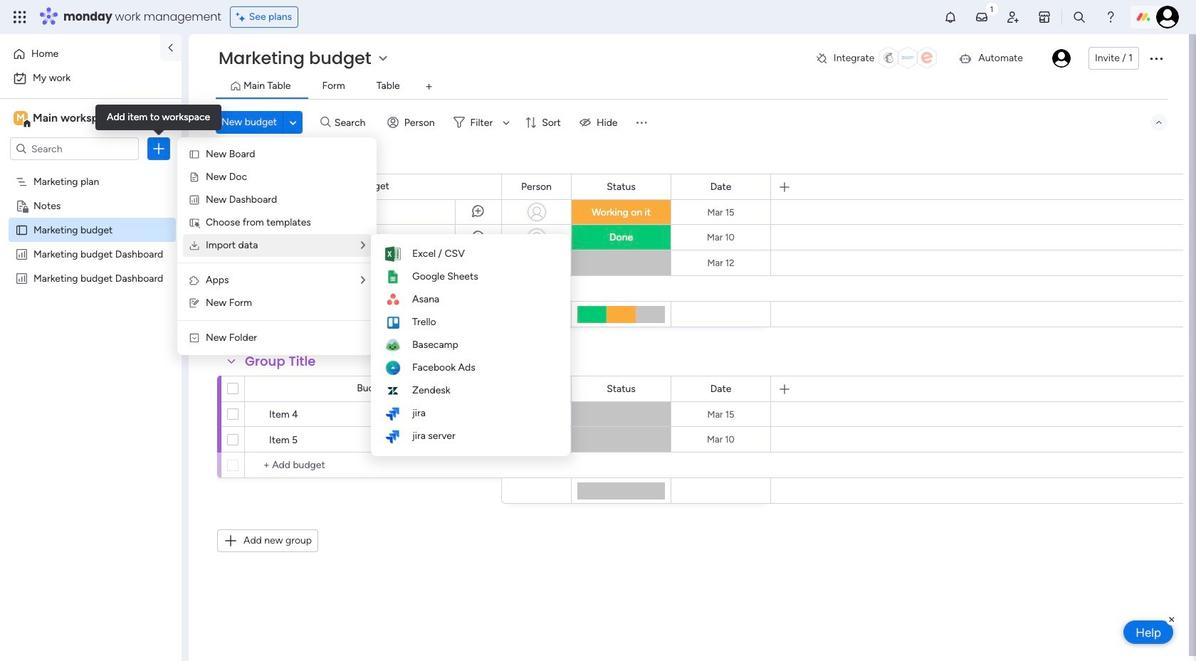 Task type: vqa. For each thing, say whether or not it's contained in the screenshot.
"CLOSE RECENTLY VISITED" "image"
no



Task type: describe. For each thing, give the bounding box(es) containing it.
choose from templates image
[[189, 217, 200, 229]]

see plans image
[[236, 9, 249, 25]]

angle down image
[[290, 117, 296, 128]]

0 vertical spatial option
[[9, 43, 152, 66]]

collapse image
[[1153, 117, 1165, 128]]

new dashboard image
[[189, 194, 200, 206]]

search everything image
[[1072, 10, 1086, 24]]

2 public dashboard image from the top
[[15, 271, 28, 285]]

new folder image
[[189, 332, 200, 344]]

help image
[[1104, 10, 1118, 24]]

menu image
[[635, 115, 649, 130]]

apps image
[[189, 275, 200, 286]]

workspace selection element
[[14, 110, 119, 128]]

Search in workspace field
[[30, 141, 119, 157]]

select product image
[[13, 10, 27, 24]]

monday marketplace image
[[1037, 10, 1052, 24]]

service icon image
[[189, 172, 200, 183]]

new board image
[[189, 149, 200, 160]]

1 public dashboard image from the top
[[15, 247, 28, 261]]

2 vertical spatial option
[[0, 168, 182, 171]]

invite members image
[[1006, 10, 1020, 24]]

public board image
[[15, 223, 28, 236]]

options image
[[152, 142, 166, 156]]

kendall parks image
[[1156, 6, 1179, 28]]

notifications image
[[943, 10, 958, 24]]

import data image
[[189, 240, 200, 251]]

+ Add budget text field
[[252, 457, 495, 474]]

form image
[[189, 298, 200, 309]]



Task type: locate. For each thing, give the bounding box(es) containing it.
1 image
[[985, 1, 998, 17]]

Search field
[[331, 112, 374, 132]]

tab list
[[216, 75, 1168, 99]]

1 vertical spatial list arrow image
[[361, 276, 365, 285]]

private board image
[[15, 199, 28, 212]]

kendall parks image
[[1052, 49, 1071, 68]]

0 vertical spatial list arrow image
[[361, 241, 365, 251]]

None field
[[241, 150, 319, 169], [518, 179, 555, 195], [603, 179, 639, 195], [707, 179, 735, 195], [241, 352, 319, 371], [603, 381, 639, 397], [707, 381, 735, 397], [241, 150, 319, 169], [518, 179, 555, 195], [603, 179, 639, 195], [707, 179, 735, 195], [241, 352, 319, 371], [603, 381, 639, 397], [707, 381, 735, 397]]

1 list arrow image from the top
[[361, 241, 365, 251]]

list arrow image
[[361, 241, 365, 251], [361, 276, 365, 285]]

workspace image
[[14, 110, 28, 126]]

update feed image
[[975, 10, 989, 24]]

1 vertical spatial option
[[9, 67, 173, 90]]

option
[[9, 43, 152, 66], [9, 67, 173, 90], [0, 168, 182, 171]]

list box
[[0, 166, 182, 482]]

add view image
[[426, 82, 432, 92]]

list arrow image for import data image
[[361, 241, 365, 251]]

1 vertical spatial public dashboard image
[[15, 271, 28, 285]]

tab
[[418, 75, 440, 98]]

2 list arrow image from the top
[[361, 276, 365, 285]]

menu
[[177, 137, 377, 355]]

v2 search image
[[320, 114, 331, 130]]

public dashboard image
[[15, 247, 28, 261], [15, 271, 28, 285]]

list arrow image for apps icon
[[361, 276, 365, 285]]

0 vertical spatial public dashboard image
[[15, 247, 28, 261]]

arrow down image
[[498, 114, 515, 131]]

options image
[[1148, 50, 1165, 67]]



